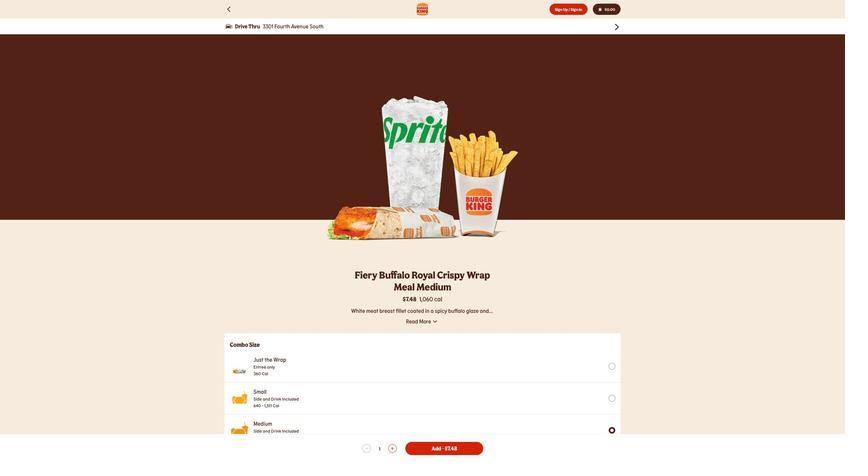 Task type: locate. For each thing, give the bounding box(es) containing it.
heading
[[354, 269, 492, 293], [230, 342, 616, 348]]

drivethru image
[[226, 23, 233, 30], [226, 24, 233, 29]]

2 drivethru image from the top
[[226, 24, 233, 29]]

back image
[[226, 6, 233, 13], [227, 6, 231, 12]]

360 cal element
[[254, 371, 286, 377]]



Task type: describe. For each thing, give the bounding box(es) containing it.
primary navigation element
[[0, 0, 846, 34]]

640 - 1,511 cal element
[[254, 403, 299, 409]]

0 vertical spatial heading
[[354, 269, 492, 293]]

1 vertical spatial heading
[[230, 342, 616, 348]]

back image
[[613, 23, 621, 31]]

1 drivethru image from the top
[[226, 23, 233, 30]]



Task type: vqa. For each thing, say whether or not it's contained in the screenshot.
Back image to the top
yes



